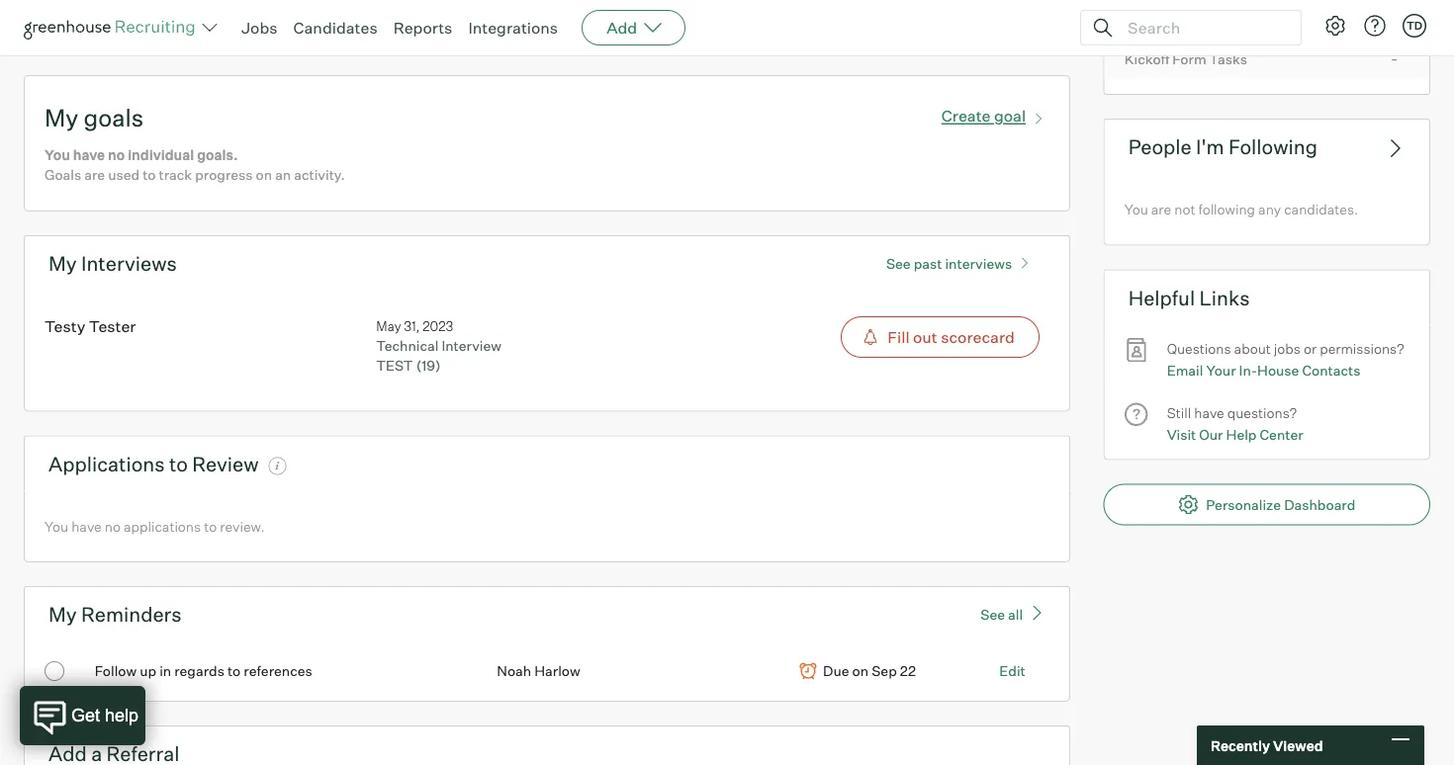 Task type: locate. For each thing, give the bounding box(es) containing it.
td button
[[1403, 14, 1427, 38]]

see left past
[[886, 255, 911, 272]]

an
[[275, 166, 291, 184]]

0 vertical spatial are
[[84, 166, 105, 184]]

reports link
[[393, 18, 452, 38]]

1 vertical spatial see
[[981, 606, 1005, 623]]

my left "goals"
[[45, 103, 79, 133]]

form
[[1173, 50, 1207, 67]]

see all link
[[981, 604, 1046, 623]]

0 horizontal spatial are
[[84, 166, 105, 184]]

have for center
[[1194, 404, 1224, 421]]

have down applications
[[71, 518, 102, 535]]

have up goals
[[73, 147, 105, 164]]

you left not
[[1125, 201, 1148, 218]]

goals
[[45, 166, 81, 184]]

my
[[45, 103, 79, 133], [48, 251, 77, 276], [48, 603, 77, 627]]

have
[[73, 147, 105, 164], [1194, 404, 1224, 421], [71, 518, 102, 535]]

out
[[913, 328, 938, 347]]

create
[[942, 106, 991, 126]]

interviews
[[945, 255, 1012, 272]]

no for individual
[[108, 147, 125, 164]]

my for my interviews
[[48, 251, 77, 276]]

personalize
[[1206, 496, 1281, 513]]

1 horizontal spatial on
[[852, 663, 869, 680]]

on
[[256, 166, 272, 184], [852, 663, 869, 680]]

on left an in the left top of the page
[[256, 166, 272, 184]]

2 - from the top
[[1391, 48, 1398, 68]]

are left not
[[1151, 201, 1172, 218]]

sep
[[872, 663, 897, 680]]

my interviews
[[48, 251, 177, 276]]

reports
[[393, 18, 452, 38]]

due on sep 22
[[823, 663, 916, 680]]

- for kickoff form tasks
[[1391, 48, 1398, 68]]

0 vertical spatial on
[[256, 166, 272, 184]]

see
[[886, 255, 911, 272], [981, 606, 1005, 623]]

no for applications
[[105, 518, 121, 535]]

jobs
[[241, 18, 278, 38]]

helpful links
[[1128, 286, 1250, 310]]

1 vertical spatial no
[[105, 518, 121, 535]]

have inside you have no individual goals. goals are used to track progress on an activity.
[[73, 147, 105, 164]]

1 vertical spatial have
[[1194, 404, 1224, 421]]

1 horizontal spatial see
[[981, 606, 1005, 623]]

follow
[[95, 663, 137, 680]]

-
[[1391, 9, 1398, 28], [1391, 48, 1398, 68]]

my for my goals
[[45, 103, 79, 133]]

viewed
[[1273, 737, 1323, 755]]

0 vertical spatial my
[[45, 103, 79, 133]]

my up testy
[[48, 251, 77, 276]]

no
[[108, 147, 125, 164], [105, 518, 121, 535]]

jobs link
[[241, 18, 278, 38]]

kickoff
[[1125, 50, 1170, 67]]

follow up in regards to references
[[95, 663, 312, 680]]

2023
[[423, 318, 453, 334]]

or
[[1304, 340, 1317, 357]]

on left sep
[[852, 663, 869, 680]]

1 vertical spatial you
[[1125, 201, 1148, 218]]

my for my reminders
[[48, 603, 77, 627]]

0 horizontal spatial see
[[886, 255, 911, 272]]

personalize dashboard
[[1206, 496, 1356, 513]]

see for my reminders
[[981, 606, 1005, 623]]

no inside you have no individual goals. goals are used to track progress on an activity.
[[108, 147, 125, 164]]

your
[[1206, 362, 1236, 379]]

fill out scorecard
[[888, 328, 1015, 347]]

visit our help center link
[[1167, 424, 1304, 446]]

candidates
[[293, 18, 378, 38]]

see past interviews
[[886, 255, 1012, 272]]

1 vertical spatial on
[[852, 663, 869, 680]]

references
[[244, 663, 312, 680]]

no left applications
[[105, 518, 121, 535]]

0 vertical spatial you
[[45, 147, 70, 164]]

my goals
[[45, 103, 144, 133]]

you
[[45, 147, 70, 164], [1125, 201, 1148, 218], [45, 518, 68, 535]]

edit
[[1000, 663, 1026, 680]]

1 vertical spatial my
[[48, 251, 77, 276]]

goal
[[994, 106, 1026, 126]]

create goal
[[942, 106, 1026, 126]]

people i'm following
[[1128, 135, 1318, 159]]

0 vertical spatial see
[[886, 255, 911, 272]]

to
[[143, 166, 156, 184], [169, 452, 188, 477], [204, 518, 217, 535], [227, 663, 241, 680]]

0 vertical spatial no
[[108, 147, 125, 164]]

have up our
[[1194, 404, 1224, 421]]

add
[[607, 18, 637, 38]]

to left the review
[[169, 452, 188, 477]]

still have questions? visit our help center
[[1167, 404, 1304, 444]]

- for offers
[[1391, 9, 1398, 28]]

you for you are not following any candidates.
[[1125, 201, 1148, 218]]

see left all
[[981, 606, 1005, 623]]

are left used
[[84, 166, 105, 184]]

you inside you have no individual goals. goals are used to track progress on an activity.
[[45, 147, 70, 164]]

to down the individual
[[143, 166, 156, 184]]

visit
[[1167, 426, 1196, 444]]

helpful
[[1128, 286, 1195, 310]]

to right regards
[[227, 663, 241, 680]]

you up goals
[[45, 147, 70, 164]]

1 vertical spatial -
[[1391, 48, 1398, 68]]

testy tester
[[45, 316, 136, 336]]

have inside still have questions? visit our help center
[[1194, 404, 1224, 421]]

my left reminders
[[48, 603, 77, 627]]

test
[[376, 357, 413, 374]]

2 vertical spatial my
[[48, 603, 77, 627]]

0 vertical spatial have
[[73, 147, 105, 164]]

you for you have no individual goals. goals are used to track progress on an activity.
[[45, 147, 70, 164]]

2 vertical spatial you
[[45, 518, 68, 535]]

interviews
[[81, 251, 177, 276]]

see past interviews link
[[876, 247, 1046, 272]]

in
[[159, 663, 171, 680]]

1 horizontal spatial are
[[1151, 201, 1172, 218]]

you down applications
[[45, 518, 68, 535]]

0 horizontal spatial on
[[256, 166, 272, 184]]

no up used
[[108, 147, 125, 164]]

house
[[1257, 362, 1299, 379]]

noah
[[497, 663, 531, 680]]

0 vertical spatial -
[[1391, 9, 1398, 28]]

recently
[[1211, 737, 1270, 755]]

1 - from the top
[[1391, 9, 1398, 28]]

about
[[1234, 340, 1271, 357]]



Task type: describe. For each thing, give the bounding box(es) containing it.
see for my interviews
[[886, 255, 911, 272]]

(19)
[[416, 357, 441, 374]]

fill out scorecard link
[[708, 317, 1040, 358]]

people i'm following link
[[1104, 119, 1431, 174]]

center
[[1260, 426, 1304, 444]]

email
[[1167, 362, 1203, 379]]

questions
[[1167, 340, 1231, 357]]

harlow
[[534, 663, 580, 680]]

applications
[[124, 518, 201, 535]]

still
[[1167, 404, 1191, 421]]

up
[[140, 663, 156, 680]]

td button
[[1399, 10, 1431, 42]]

reminders
[[81, 603, 182, 627]]

22
[[900, 663, 916, 680]]

jobs
[[1274, 340, 1301, 357]]

following
[[1199, 201, 1255, 218]]

people
[[1128, 135, 1192, 159]]

have for are
[[73, 147, 105, 164]]

configure image
[[1324, 14, 1347, 38]]

past
[[914, 255, 942, 272]]

you have no individual goals. goals are used to track progress on an activity.
[[45, 147, 345, 184]]

review
[[192, 452, 259, 477]]

dashboard
[[1284, 496, 1356, 513]]

email your in-house contacts link
[[1167, 360, 1361, 382]]

you have no applications to review.
[[45, 518, 265, 535]]

add button
[[582, 10, 686, 46]]

applications to review
[[48, 452, 259, 477]]

noah harlow link
[[497, 663, 580, 680]]

noah harlow
[[497, 663, 580, 680]]

Search text field
[[1123, 13, 1283, 42]]

are inside you have no individual goals. goals are used to track progress on an activity.
[[84, 166, 105, 184]]

testy
[[45, 316, 85, 336]]

you are not following any candidates.
[[1125, 201, 1359, 218]]

individual
[[128, 147, 194, 164]]

to left review. on the bottom of the page
[[204, 518, 217, 535]]

technical
[[376, 337, 439, 354]]

2 vertical spatial have
[[71, 518, 102, 535]]

questions?
[[1228, 404, 1297, 421]]

candidates.
[[1284, 201, 1359, 218]]

goals.
[[197, 147, 238, 164]]

integrations
[[468, 18, 558, 38]]

questions about jobs or permissions? email your in-house contacts
[[1167, 340, 1404, 379]]

recently viewed
[[1211, 737, 1323, 755]]

my reminders
[[48, 603, 182, 627]]

progress
[[195, 166, 253, 184]]

our
[[1199, 426, 1223, 444]]

in-
[[1239, 362, 1257, 379]]

track
[[159, 166, 192, 184]]

permissions?
[[1320, 340, 1404, 357]]

scorecard
[[941, 328, 1015, 347]]

help
[[1226, 426, 1257, 444]]

tasks
[[1210, 50, 1248, 67]]

i'm
[[1196, 135, 1224, 159]]

any
[[1258, 201, 1281, 218]]

following
[[1229, 135, 1318, 159]]

all
[[1008, 606, 1023, 623]]

on inside you have no individual goals. goals are used to track progress on an activity.
[[256, 166, 272, 184]]

kickoff form tasks
[[1125, 50, 1248, 67]]

goals
[[84, 103, 144, 133]]

you for you have no applications to review.
[[45, 518, 68, 535]]

may 31, 2023 technical interview test (19)
[[376, 318, 502, 374]]

1 vertical spatial are
[[1151, 201, 1172, 218]]

personalize dashboard link
[[1104, 484, 1431, 526]]

used
[[108, 166, 140, 184]]

td
[[1407, 19, 1423, 32]]

integrations link
[[468, 18, 558, 38]]

to inside you have no individual goals. goals are used to track progress on an activity.
[[143, 166, 156, 184]]

greenhouse recruiting image
[[24, 16, 202, 40]]

activity.
[[294, 166, 345, 184]]

create goal link
[[942, 102, 1050, 126]]

contacts
[[1302, 362, 1361, 379]]

tester
[[89, 316, 136, 336]]

links
[[1199, 286, 1250, 310]]

not
[[1175, 201, 1196, 218]]

edit link
[[1000, 663, 1026, 680]]

testy tester link
[[45, 316, 136, 336]]

see all
[[981, 606, 1023, 623]]



Task type: vqa. For each thing, say whether or not it's contained in the screenshot.
LINKEDIN INTEGRATIONS link
no



